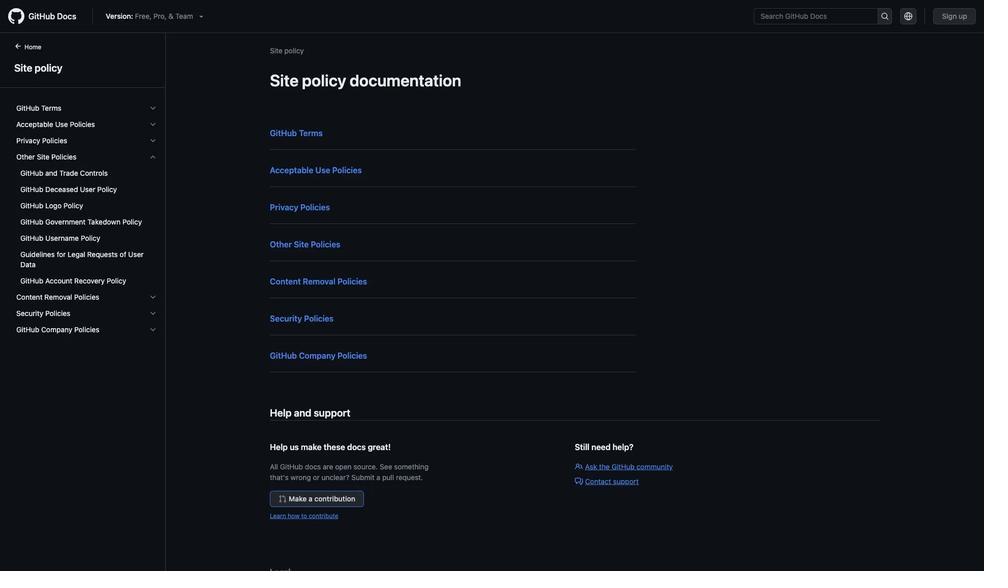 Task type: locate. For each thing, give the bounding box(es) containing it.
acceptable use policies
[[16, 120, 95, 129], [270, 166, 362, 175]]

other site policies up the github and trade controls
[[16, 153, 77, 161]]

2 vertical spatial sc 9kayk9 0 image
[[149, 153, 157, 161]]

removal inside content removal policies 'dropdown button'
[[44, 293, 72, 302]]

github
[[28, 11, 55, 21], [16, 104, 39, 112], [270, 128, 297, 138], [20, 169, 43, 178], [20, 185, 43, 194], [20, 202, 43, 210], [20, 218, 43, 226], [20, 234, 43, 243], [20, 277, 43, 285], [16, 326, 39, 334], [270, 351, 297, 361], [280, 463, 303, 471], [612, 463, 635, 471]]

still
[[575, 443, 590, 453]]

1 sc 9kayk9 0 image from the top
[[149, 104, 157, 112]]

0 horizontal spatial a
[[309, 495, 313, 504]]

1 horizontal spatial site policy
[[270, 46, 304, 55]]

user
[[80, 185, 95, 194], [128, 251, 144, 259]]

sc 9kayk9 0 image
[[149, 121, 157, 129], [149, 137, 157, 145], [149, 153, 157, 161]]

1 horizontal spatial security
[[270, 314, 302, 324]]

and
[[45, 169, 58, 178], [294, 407, 312, 419]]

3 sc 9kayk9 0 image from the top
[[149, 153, 157, 161]]

other site policies element
[[8, 149, 165, 289], [8, 165, 165, 289]]

1 vertical spatial content
[[16, 293, 43, 302]]

0 horizontal spatial other site policies
[[16, 153, 77, 161]]

see
[[380, 463, 393, 471]]

0 vertical spatial acceptable use policies
[[16, 120, 95, 129]]

security down data
[[16, 310, 43, 318]]

3 sc 9kayk9 0 image from the top
[[149, 310, 157, 318]]

docs up or
[[305, 463, 321, 471]]

help up us
[[270, 407, 292, 419]]

support up help us make these docs great!
[[314, 407, 351, 419]]

content removal policies down other site policies link
[[270, 277, 367, 287]]

1 horizontal spatial use
[[316, 166, 331, 175]]

0 horizontal spatial privacy policies
[[16, 137, 67, 145]]

1 sc 9kayk9 0 image from the top
[[149, 121, 157, 129]]

security policies down account
[[16, 310, 70, 318]]

security
[[16, 310, 43, 318], [270, 314, 302, 324]]

0 horizontal spatial github terms
[[16, 104, 61, 112]]

acceptable use policies down github terms dropdown button
[[16, 120, 95, 129]]

github terms
[[16, 104, 61, 112], [270, 128, 323, 138]]

ask
[[586, 463, 598, 471]]

sc 9kayk9 0 image for github company policies
[[149, 326, 157, 334]]

help
[[270, 407, 292, 419], [270, 443, 288, 453]]

privacy policies up other site policies link
[[270, 203, 330, 212]]

0 vertical spatial removal
[[303, 277, 336, 287]]

github docs
[[28, 11, 76, 21]]

company
[[41, 326, 72, 334], [299, 351, 336, 361]]

policy for recovery
[[107, 277, 126, 285]]

logo
[[45, 202, 62, 210]]

0 horizontal spatial security policies
[[16, 310, 70, 318]]

1 vertical spatial terms
[[299, 128, 323, 138]]

removal down other site policies link
[[303, 277, 336, 287]]

policy down controls
[[97, 185, 117, 194]]

account
[[45, 277, 72, 285]]

privacy up other site policies link
[[270, 203, 299, 212]]

sc 9kayk9 0 image for content removal policies
[[149, 294, 157, 302]]

2 sc 9kayk9 0 image from the top
[[149, 137, 157, 145]]

privacy policies
[[16, 137, 67, 145], [270, 203, 330, 212]]

acceptable use policies inside dropdown button
[[16, 120, 95, 129]]

content removal policies
[[270, 277, 367, 287], [16, 293, 99, 302]]

0 horizontal spatial site policy
[[14, 62, 63, 74]]

make
[[289, 495, 307, 504]]

acceptable use policies up privacy policies link
[[270, 166, 362, 175]]

takedown
[[88, 218, 121, 226]]

contact
[[586, 478, 612, 486]]

0 horizontal spatial and
[[45, 169, 58, 178]]

sc 9kayk9 0 image inside acceptable use policies dropdown button
[[149, 121, 157, 129]]

sign
[[943, 12, 958, 20]]

1 help from the top
[[270, 407, 292, 419]]

make a contribution link
[[270, 491, 364, 508]]

learn
[[270, 513, 286, 520]]

security policies link
[[270, 314, 334, 324]]

a left pull
[[377, 474, 381, 482]]

help for help us make these docs great!
[[270, 443, 288, 453]]

0 vertical spatial content
[[270, 277, 301, 287]]

4 sc 9kayk9 0 image from the top
[[149, 326, 157, 334]]

removal
[[303, 277, 336, 287], [44, 293, 72, 302]]

0 vertical spatial github terms
[[16, 104, 61, 112]]

policy right takedown
[[122, 218, 142, 226]]

and left trade
[[45, 169, 58, 178]]

1 horizontal spatial docs
[[347, 443, 366, 453]]

site policy
[[270, 46, 304, 55], [14, 62, 63, 74]]

0 vertical spatial company
[[41, 326, 72, 334]]

version:
[[106, 12, 133, 20]]

1 vertical spatial site policy link
[[12, 60, 153, 75]]

2 other site policies element from the top
[[8, 165, 165, 289]]

policy right recovery
[[107, 277, 126, 285]]

docs inside all github docs are open source. see something that's wrong or unclear? submit a pull request.
[[305, 463, 321, 471]]

github government takedown policy
[[20, 218, 142, 226]]

0 vertical spatial a
[[377, 474, 381, 482]]

1 horizontal spatial site policy link
[[270, 46, 304, 55]]

1 horizontal spatial and
[[294, 407, 312, 419]]

0 horizontal spatial company
[[41, 326, 72, 334]]

that's
[[270, 474, 289, 482]]

0 vertical spatial github company policies
[[16, 326, 99, 334]]

terms
[[41, 104, 61, 112], [299, 128, 323, 138]]

and up us
[[294, 407, 312, 419]]

0 horizontal spatial terms
[[41, 104, 61, 112]]

ask the github community
[[586, 463, 674, 471]]

sign up link
[[934, 8, 977, 24]]

site policy link inside site policy element
[[12, 60, 153, 75]]

github account recovery policy
[[20, 277, 126, 285]]

content removal policies inside 'dropdown button'
[[16, 293, 99, 302]]

0 horizontal spatial acceptable
[[16, 120, 53, 129]]

0 vertical spatial site policy
[[270, 46, 304, 55]]

0 horizontal spatial acceptable use policies
[[16, 120, 95, 129]]

policy down github government takedown policy link
[[81, 234, 100, 243]]

select language: current language is english image
[[905, 12, 913, 20]]

0 vertical spatial privacy
[[16, 137, 40, 145]]

a
[[377, 474, 381, 482], [309, 495, 313, 504]]

company down security policies dropdown button
[[41, 326, 72, 334]]

site policy element
[[0, 41, 166, 571]]

0 horizontal spatial support
[[314, 407, 351, 419]]

sc 9kayk9 0 image inside security policies dropdown button
[[149, 310, 157, 318]]

other down privacy policies link
[[270, 240, 292, 250]]

0 horizontal spatial content
[[16, 293, 43, 302]]

and for github
[[45, 169, 58, 178]]

the
[[600, 463, 610, 471]]

1 horizontal spatial other site policies
[[270, 240, 341, 250]]

policy for user
[[97, 185, 117, 194]]

1 horizontal spatial acceptable use policies
[[270, 166, 362, 175]]

content removal policies down account
[[16, 293, 99, 302]]

0 vertical spatial use
[[55, 120, 68, 129]]

github account recovery policy link
[[12, 273, 161, 289]]

of
[[120, 251, 126, 259]]

1 vertical spatial privacy policies
[[270, 203, 330, 212]]

site
[[270, 46, 283, 55], [14, 62, 32, 74], [270, 71, 299, 90], [37, 153, 49, 161], [294, 240, 309, 250]]

other site policies button
[[12, 149, 161, 165]]

docs up source.
[[347, 443, 366, 453]]

1 horizontal spatial company
[[299, 351, 336, 361]]

0 horizontal spatial docs
[[305, 463, 321, 471]]

acceptable use policies button
[[12, 117, 161, 133]]

content down data
[[16, 293, 43, 302]]

github and trade controls
[[20, 169, 108, 178]]

help?
[[613, 443, 634, 453]]

0 vertical spatial and
[[45, 169, 58, 178]]

sc 9kayk9 0 image inside privacy policies dropdown button
[[149, 137, 157, 145]]

0 vertical spatial support
[[314, 407, 351, 419]]

github company policies down security policies link
[[270, 351, 367, 361]]

0 vertical spatial terms
[[41, 104, 61, 112]]

site policy documentation
[[270, 71, 462, 90]]

sc 9kayk9 0 image for other site policies
[[149, 153, 157, 161]]

privacy policies up the github and trade controls
[[16, 137, 67, 145]]

0 vertical spatial sc 9kayk9 0 image
[[149, 121, 157, 129]]

1 vertical spatial docs
[[305, 463, 321, 471]]

sc 9kayk9 0 image for github terms
[[149, 104, 157, 112]]

1 vertical spatial removal
[[44, 293, 72, 302]]

1 vertical spatial privacy
[[270, 203, 299, 212]]

and inside other site policies element
[[45, 169, 58, 178]]

github terms up acceptable use policies link
[[270, 128, 323, 138]]

github company policies down security policies dropdown button
[[16, 326, 99, 334]]

0 vertical spatial other site policies
[[16, 153, 77, 161]]

policy
[[97, 185, 117, 194], [64, 202, 83, 210], [122, 218, 142, 226], [81, 234, 100, 243], [107, 277, 126, 285]]

sc 9kayk9 0 image for acceptable use policies
[[149, 121, 157, 129]]

1 horizontal spatial github terms
[[270, 128, 323, 138]]

1 vertical spatial content removal policies
[[16, 293, 99, 302]]

1 vertical spatial other
[[270, 240, 292, 250]]

1 vertical spatial acceptable
[[270, 166, 314, 175]]

support
[[314, 407, 351, 419], [614, 478, 639, 486]]

terms up acceptable use policies dropdown button at left top
[[41, 104, 61, 112]]

0 vertical spatial acceptable
[[16, 120, 53, 129]]

2 sc 9kayk9 0 image from the top
[[149, 294, 157, 302]]

other site policies inside dropdown button
[[16, 153, 77, 161]]

policy for takedown
[[122, 218, 142, 226]]

1 horizontal spatial support
[[614, 478, 639, 486]]

pull
[[383, 474, 394, 482]]

removal down account
[[44, 293, 72, 302]]

still need help?
[[575, 443, 634, 453]]

1 horizontal spatial removal
[[303, 277, 336, 287]]

1 vertical spatial help
[[270, 443, 288, 453]]

1 horizontal spatial a
[[377, 474, 381, 482]]

0 horizontal spatial removal
[[44, 293, 72, 302]]

0 horizontal spatial use
[[55, 120, 68, 129]]

other site policies
[[16, 153, 77, 161], [270, 240, 341, 250]]

terms up acceptable use policies link
[[299, 128, 323, 138]]

github company policies link
[[270, 351, 367, 361]]

home link
[[10, 42, 58, 52]]

company down security policies link
[[299, 351, 336, 361]]

0 vertical spatial content removal policies
[[270, 277, 367, 287]]

triangle down image
[[197, 12, 205, 20]]

1 vertical spatial user
[[128, 251, 144, 259]]

0 horizontal spatial privacy
[[16, 137, 40, 145]]

0 vertical spatial user
[[80, 185, 95, 194]]

github company policies inside dropdown button
[[16, 326, 99, 334]]

user down github and trade controls link
[[80, 185, 95, 194]]

content up security policies link
[[270, 277, 301, 287]]

github terms up acceptable use policies dropdown button at left top
[[16, 104, 61, 112]]

user right of
[[128, 251, 144, 259]]

privacy up the github and trade controls
[[16, 137, 40, 145]]

a right make
[[309, 495, 313, 504]]

sc 9kayk9 0 image
[[149, 104, 157, 112], [149, 294, 157, 302], [149, 310, 157, 318], [149, 326, 157, 334]]

docs
[[57, 11, 76, 21]]

legal
[[68, 251, 85, 259]]

sc 9kayk9 0 image inside 'other site policies' dropdown button
[[149, 153, 157, 161]]

sc 9kayk9 0 image inside github company policies dropdown button
[[149, 326, 157, 334]]

other up the github and trade controls
[[16, 153, 35, 161]]

content
[[270, 277, 301, 287], [16, 293, 43, 302]]

all github docs are open source. see something that's wrong or unclear? submit a pull request.
[[270, 463, 429, 482]]

other site policies down privacy policies link
[[270, 240, 341, 250]]

need
[[592, 443, 611, 453]]

1 horizontal spatial terms
[[299, 128, 323, 138]]

sc 9kayk9 0 image inside github terms dropdown button
[[149, 104, 157, 112]]

1 other site policies element from the top
[[8, 149, 165, 289]]

1 vertical spatial sc 9kayk9 0 image
[[149, 137, 157, 145]]

support down ask the github community link
[[614, 478, 639, 486]]

github terms inside dropdown button
[[16, 104, 61, 112]]

request.
[[396, 474, 423, 482]]

0 vertical spatial help
[[270, 407, 292, 419]]

policies
[[70, 120, 95, 129], [42, 137, 67, 145], [51, 153, 77, 161], [333, 166, 362, 175], [301, 203, 330, 212], [311, 240, 341, 250], [338, 277, 367, 287], [74, 293, 99, 302], [45, 310, 70, 318], [304, 314, 334, 324], [74, 326, 99, 334], [338, 351, 367, 361]]

1 horizontal spatial acceptable
[[270, 166, 314, 175]]

None search field
[[755, 8, 893, 24]]

use
[[55, 120, 68, 129], [316, 166, 331, 175]]

0 horizontal spatial site policy link
[[12, 60, 153, 75]]

sc 9kayk9 0 image inside content removal policies 'dropdown button'
[[149, 294, 157, 302]]

content inside 'dropdown button'
[[16, 293, 43, 302]]

1 horizontal spatial user
[[128, 251, 144, 259]]

site policy link
[[270, 46, 304, 55], [12, 60, 153, 75]]

1 horizontal spatial github company policies
[[270, 351, 367, 361]]

1 vertical spatial site policy
[[14, 62, 63, 74]]

github username policy link
[[12, 230, 161, 247]]

security policies up the "github company policies" link
[[270, 314, 334, 324]]

2 help from the top
[[270, 443, 288, 453]]

privacy inside privacy policies dropdown button
[[16, 137, 40, 145]]

trade
[[59, 169, 78, 178]]

0 horizontal spatial other
[[16, 153, 35, 161]]

sc 9kayk9 0 image for privacy policies
[[149, 137, 157, 145]]

recovery
[[74, 277, 105, 285]]

0 horizontal spatial github company policies
[[16, 326, 99, 334]]

for
[[57, 251, 66, 259]]

0 vertical spatial privacy policies
[[16, 137, 67, 145]]

terms inside dropdown button
[[41, 104, 61, 112]]

0 horizontal spatial content removal policies
[[16, 293, 99, 302]]

help left us
[[270, 443, 288, 453]]

use up privacy policies link
[[316, 166, 331, 175]]

0 vertical spatial other
[[16, 153, 35, 161]]

use down github terms dropdown button
[[55, 120, 68, 129]]

policy
[[285, 46, 304, 55], [35, 62, 63, 74], [302, 71, 346, 90]]

github and trade controls link
[[12, 165, 161, 182]]

security up the "github company policies" link
[[270, 314, 302, 324]]

help us make these docs great!
[[270, 443, 391, 453]]

1 vertical spatial support
[[614, 478, 639, 486]]

0 horizontal spatial security
[[16, 310, 43, 318]]

1 vertical spatial and
[[294, 407, 312, 419]]



Task type: describe. For each thing, give the bounding box(es) containing it.
search image
[[882, 12, 890, 20]]

wrong
[[291, 474, 311, 482]]

other site policies element containing other site policies
[[8, 149, 165, 289]]

user inside guidelines for legal requests of user data
[[128, 251, 144, 259]]

documentation
[[350, 71, 462, 90]]

use inside dropdown button
[[55, 120, 68, 129]]

security policies inside security policies dropdown button
[[16, 310, 70, 318]]

acceptable use policies link
[[270, 166, 362, 175]]

contact support
[[586, 478, 639, 486]]

github logo policy
[[20, 202, 83, 210]]

1 vertical spatial acceptable use policies
[[270, 166, 362, 175]]

github terms link
[[270, 128, 323, 138]]

guidelines for legal requests of user data link
[[12, 247, 161, 273]]

team
[[176, 12, 193, 20]]

make
[[301, 443, 322, 453]]

content removal policies link
[[270, 277, 367, 287]]

guidelines
[[20, 251, 55, 259]]

sign up
[[943, 12, 968, 20]]

1 horizontal spatial security policies
[[270, 314, 334, 324]]

1 horizontal spatial content
[[270, 277, 301, 287]]

controls
[[80, 169, 108, 178]]

username
[[45, 234, 79, 243]]

up
[[960, 12, 968, 20]]

help and support
[[270, 407, 351, 419]]

github inside all github docs are open source. see something that's wrong or unclear? submit a pull request.
[[280, 463, 303, 471]]

security inside dropdown button
[[16, 310, 43, 318]]

github username policy
[[20, 234, 100, 243]]

are
[[323, 463, 334, 471]]

government
[[45, 218, 86, 226]]

community
[[637, 463, 674, 471]]

and for help
[[294, 407, 312, 419]]

policy down the github deceased user policy
[[64, 202, 83, 210]]

us
[[290, 443, 299, 453]]

unclear?
[[322, 474, 350, 482]]

0 vertical spatial docs
[[347, 443, 366, 453]]

help for help and support
[[270, 407, 292, 419]]

pro,
[[154, 12, 167, 20]]

or
[[313, 474, 320, 482]]

&
[[169, 12, 174, 20]]

other inside 'other site policies' dropdown button
[[16, 153, 35, 161]]

guidelines for legal requests of user data
[[20, 251, 144, 269]]

great!
[[368, 443, 391, 453]]

a inside all github docs are open source. see something that's wrong or unclear? submit a pull request.
[[377, 474, 381, 482]]

these
[[324, 443, 345, 453]]

1 vertical spatial github terms
[[270, 128, 323, 138]]

privacy policies link
[[270, 203, 330, 212]]

1 horizontal spatial content removal policies
[[270, 277, 367, 287]]

company inside dropdown button
[[41, 326, 72, 334]]

1 horizontal spatial other
[[270, 240, 292, 250]]

github government takedown policy link
[[12, 214, 161, 230]]

1 vertical spatial other site policies
[[270, 240, 341, 250]]

site inside dropdown button
[[37, 153, 49, 161]]

privacy policies button
[[12, 133, 161, 149]]

contact support link
[[575, 478, 639, 486]]

0 horizontal spatial user
[[80, 185, 95, 194]]

github deceased user policy link
[[12, 182, 161, 198]]

other site policies link
[[270, 240, 341, 250]]

github company policies button
[[12, 322, 161, 338]]

acceptable inside dropdown button
[[16, 120, 53, 129]]

1 vertical spatial a
[[309, 495, 313, 504]]

free,
[[135, 12, 152, 20]]

github terms button
[[12, 100, 161, 117]]

to
[[302, 513, 307, 520]]

1 horizontal spatial privacy policies
[[270, 203, 330, 212]]

requests
[[87, 251, 118, 259]]

deceased
[[45, 185, 78, 194]]

privacy policies inside dropdown button
[[16, 137, 67, 145]]

how
[[288, 513, 300, 520]]

learn how to contribute
[[270, 513, 339, 520]]

1 vertical spatial github company policies
[[270, 351, 367, 361]]

policies inside 'dropdown button'
[[74, 293, 99, 302]]

contribute
[[309, 513, 339, 520]]

content removal policies button
[[12, 289, 161, 306]]

Search GitHub Docs search field
[[755, 9, 878, 24]]

sc 9kayk9 0 image for security policies
[[149, 310, 157, 318]]

all
[[270, 463, 278, 471]]

contribution
[[315, 495, 356, 504]]

submit
[[352, 474, 375, 482]]

1 horizontal spatial privacy
[[270, 203, 299, 212]]

other site policies element containing github and trade controls
[[8, 165, 165, 289]]

security policies button
[[12, 306, 161, 322]]

something
[[394, 463, 429, 471]]

1 vertical spatial company
[[299, 351, 336, 361]]

home
[[24, 43, 41, 50]]

source.
[[354, 463, 378, 471]]

github logo policy link
[[12, 198, 161, 214]]

make a contribution
[[289, 495, 356, 504]]

ask the github community link
[[575, 463, 674, 471]]

github docs link
[[8, 8, 85, 24]]

learn how to contribute link
[[270, 513, 339, 520]]

data
[[20, 261, 36, 269]]

github deceased user policy
[[20, 185, 117, 194]]

open
[[335, 463, 352, 471]]

0 vertical spatial site policy link
[[270, 46, 304, 55]]

1 vertical spatial use
[[316, 166, 331, 175]]

version: free, pro, & team
[[106, 12, 193, 20]]



Task type: vqa. For each thing, say whether or not it's contained in the screenshot.
preferences
no



